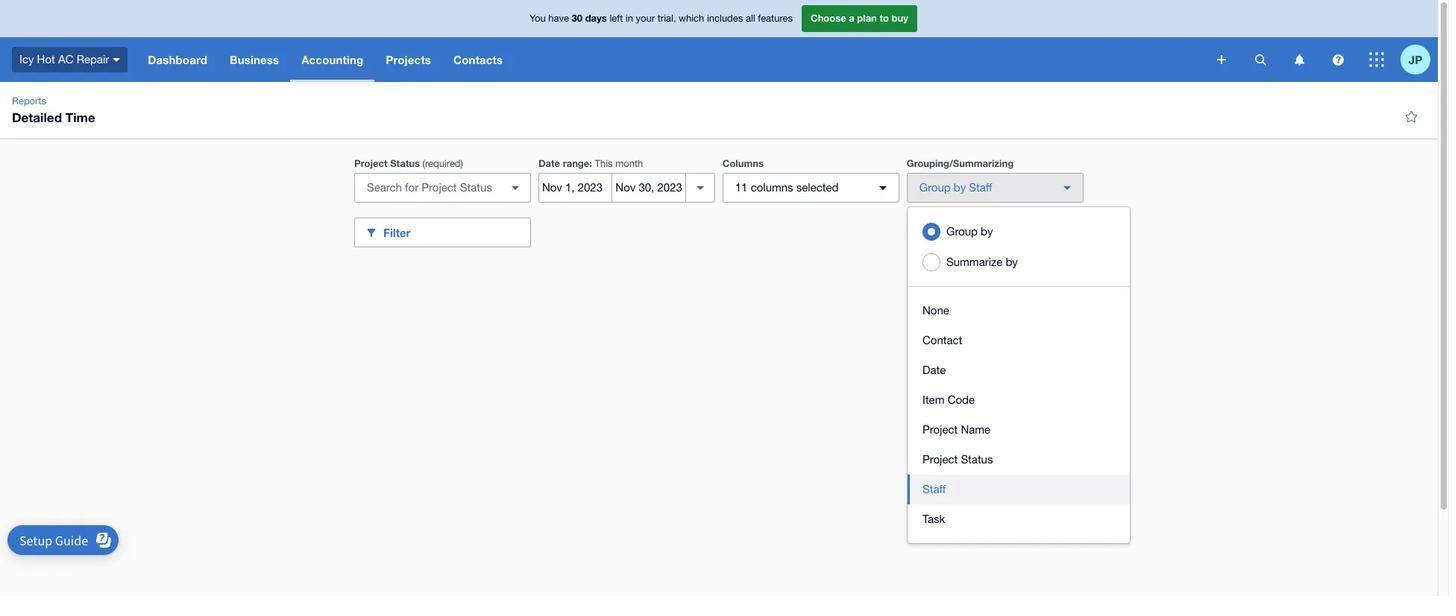 Task type: locate. For each thing, give the bounding box(es) containing it.
group by staff
[[919, 181, 992, 194]]

required
[[425, 158, 461, 169]]

2 vertical spatial by
[[1006, 256, 1018, 269]]

a
[[849, 12, 855, 24]]

project inside button
[[923, 453, 958, 466]]

0 vertical spatial project
[[354, 157, 388, 169]]

Select end date field
[[613, 174, 685, 202]]

1 horizontal spatial by
[[981, 225, 993, 238]]

by
[[954, 181, 966, 194], [981, 225, 993, 238], [1006, 256, 1018, 269]]

group down grouping/summarizing
[[919, 181, 951, 194]]

group
[[908, 207, 1130, 544]]

0 horizontal spatial date
[[538, 157, 560, 169]]

0 vertical spatial date
[[538, 157, 560, 169]]

status left (
[[390, 157, 420, 169]]

by down group by button at top
[[1006, 256, 1018, 269]]

by for group by
[[981, 225, 993, 238]]

your
[[636, 13, 655, 24]]

2 horizontal spatial svg image
[[1294, 54, 1304, 65]]

item code button
[[908, 386, 1130, 415]]

choose a plan to buy
[[811, 12, 908, 24]]

jp
[[1409, 53, 1423, 66]]

name
[[961, 424, 991, 436]]

dashboard link
[[137, 37, 219, 82]]

contact
[[923, 334, 962, 347]]

by for summarize by
[[1006, 256, 1018, 269]]

business
[[230, 53, 279, 66]]

contact button
[[908, 326, 1130, 356]]

Select start date field
[[539, 174, 612, 202]]

project
[[354, 157, 388, 169], [923, 424, 958, 436], [923, 453, 958, 466]]

1 vertical spatial status
[[961, 453, 993, 466]]

staff down grouping/summarizing
[[969, 181, 992, 194]]

none button
[[908, 296, 1130, 326]]

list box containing group by
[[908, 207, 1130, 544]]

0 horizontal spatial staff
[[923, 483, 946, 496]]

project inside 'button'
[[923, 424, 958, 436]]

0 horizontal spatial svg image
[[1217, 55, 1226, 64]]

by up summarize by
[[981, 225, 993, 238]]

more
[[979, 226, 1007, 239]]

list of convenience dates image
[[685, 173, 715, 203]]

staff inside button
[[923, 483, 946, 496]]

project name
[[923, 424, 991, 436]]

by inside summarize by button
[[1006, 256, 1018, 269]]

by inside group by button
[[981, 225, 993, 238]]

range
[[563, 157, 589, 169]]

group inside button
[[947, 225, 978, 238]]

by down grouping/summarizing
[[954, 181, 966, 194]]

date left range
[[538, 157, 560, 169]]

0 vertical spatial group
[[919, 181, 951, 194]]

project for project status ( required )
[[354, 157, 388, 169]]

buy
[[892, 12, 908, 24]]

by inside group by staff popup button
[[954, 181, 966, 194]]

staff inside popup button
[[969, 181, 992, 194]]

0 horizontal spatial svg image
[[113, 58, 120, 62]]

features
[[758, 13, 793, 24]]

navigation
[[137, 37, 1207, 82]]

None field
[[354, 173, 531, 203]]

Search for Project Status text field
[[355, 174, 503, 202]]

staff button
[[908, 475, 1130, 505]]

status inside button
[[961, 453, 993, 466]]

svg image
[[1255, 54, 1266, 65], [1294, 54, 1304, 65], [1217, 55, 1226, 64]]

svg image
[[1369, 52, 1384, 67], [1333, 54, 1344, 65], [113, 58, 120, 62]]

2 horizontal spatial by
[[1006, 256, 1018, 269]]

0 vertical spatial status
[[390, 157, 420, 169]]

code
[[948, 394, 975, 407]]

status for project status
[[961, 453, 993, 466]]

date up item
[[923, 364, 946, 377]]

1 horizontal spatial date
[[923, 364, 946, 377]]

status
[[390, 157, 420, 169], [961, 453, 993, 466]]

icy hot ac repair
[[19, 53, 109, 65]]

1 horizontal spatial status
[[961, 453, 993, 466]]

accounting
[[301, 53, 364, 66]]

group for group by staff
[[919, 181, 951, 194]]

project down item
[[923, 424, 958, 436]]

group for group by
[[947, 225, 978, 238]]

days
[[585, 12, 607, 24]]

project left (
[[354, 157, 388, 169]]

project down "project name"
[[923, 453, 958, 466]]

banner
[[0, 0, 1438, 82]]

group left more
[[947, 225, 978, 238]]

list box
[[908, 207, 1130, 544]]

staff up task
[[923, 483, 946, 496]]

svg image inside icy hot ac repair popup button
[[113, 58, 120, 62]]

date
[[538, 157, 560, 169], [923, 364, 946, 377]]

1 horizontal spatial staff
[[969, 181, 992, 194]]

all
[[746, 13, 755, 24]]

1 vertical spatial staff
[[923, 483, 946, 496]]

navigation containing dashboard
[[137, 37, 1207, 82]]

staff
[[969, 181, 992, 194], [923, 483, 946, 496]]

group inside popup button
[[919, 181, 951, 194]]

1 vertical spatial group
[[947, 225, 978, 238]]

open image
[[500, 173, 530, 203]]

1 horizontal spatial svg image
[[1255, 54, 1266, 65]]

status down name
[[961, 453, 993, 466]]

have
[[548, 13, 569, 24]]

time
[[65, 110, 95, 125]]

group
[[919, 181, 951, 194], [947, 225, 978, 238]]

1 vertical spatial project
[[923, 424, 958, 436]]

task
[[923, 513, 945, 526]]

hot
[[37, 53, 55, 65]]

0 vertical spatial by
[[954, 181, 966, 194]]

you
[[530, 13, 546, 24]]

0 horizontal spatial by
[[954, 181, 966, 194]]

icy hot ac repair button
[[0, 37, 137, 82]]

item
[[923, 394, 945, 407]]

project status ( required )
[[354, 157, 463, 169]]

project name button
[[908, 415, 1130, 445]]

2 vertical spatial project
[[923, 453, 958, 466]]

date inside button
[[923, 364, 946, 377]]

0 vertical spatial staff
[[969, 181, 992, 194]]

to
[[880, 12, 889, 24]]

reports link
[[6, 94, 52, 109]]

month
[[616, 158, 643, 169]]

choose
[[811, 12, 846, 24]]

project for project status
[[923, 453, 958, 466]]

2 horizontal spatial svg image
[[1369, 52, 1384, 67]]

none
[[923, 304, 949, 317]]

trial,
[[658, 13, 676, 24]]

1 vertical spatial date
[[923, 364, 946, 377]]

0 horizontal spatial status
[[390, 157, 420, 169]]

columns
[[751, 181, 793, 194]]

1 vertical spatial by
[[981, 225, 993, 238]]

this
[[595, 158, 613, 169]]



Task type: vqa. For each thing, say whether or not it's contained in the screenshot.
row group
no



Task type: describe. For each thing, give the bounding box(es) containing it.
includes
[[707, 13, 743, 24]]

group by
[[947, 225, 993, 238]]

which
[[679, 13, 704, 24]]

left
[[610, 13, 623, 24]]

in
[[626, 13, 633, 24]]

dashboard
[[148, 53, 207, 66]]

banner containing jp
[[0, 0, 1438, 82]]

date for date range : this month
[[538, 157, 560, 169]]

date range : this month
[[538, 157, 643, 169]]

summarize
[[947, 256, 1003, 269]]

group containing group by
[[908, 207, 1130, 544]]

summarize by
[[947, 256, 1018, 269]]

group by button
[[908, 216, 1130, 247]]

repair
[[77, 53, 109, 65]]

group by staff button
[[907, 173, 1083, 203]]

jp button
[[1401, 37, 1438, 82]]

1 horizontal spatial svg image
[[1333, 54, 1344, 65]]

project status button
[[908, 445, 1130, 475]]

columns
[[723, 157, 764, 169]]

more button
[[959, 218, 1017, 248]]

filter
[[383, 226, 411, 239]]

date button
[[908, 356, 1130, 386]]

projects button
[[375, 37, 442, 82]]

plan
[[857, 12, 877, 24]]

accounting button
[[290, 37, 375, 82]]

project for project name
[[923, 424, 958, 436]]

11
[[735, 181, 748, 194]]

reports
[[12, 95, 46, 107]]

detailed
[[12, 110, 62, 125]]

task button
[[908, 505, 1130, 535]]

contacts button
[[442, 37, 514, 82]]

selected
[[796, 181, 839, 194]]

grouping/summarizing
[[907, 157, 1014, 169]]

ac
[[58, 53, 73, 65]]

add to favourites image
[[1396, 101, 1426, 131]]

date for date
[[923, 364, 946, 377]]

by for group by staff
[[954, 181, 966, 194]]

30
[[572, 12, 583, 24]]

filter button
[[354, 218, 531, 248]]

summarize by button
[[908, 247, 1130, 277]]

contacts
[[454, 53, 503, 66]]

you have 30 days left in your trial, which includes all features
[[530, 12, 793, 24]]

reports detailed time
[[12, 95, 95, 125]]

status for project status ( required )
[[390, 157, 420, 169]]

:
[[589, 157, 592, 169]]

icy
[[19, 53, 34, 65]]

business button
[[219, 37, 290, 82]]

(
[[423, 158, 425, 169]]

projects
[[386, 53, 431, 66]]

project status
[[923, 453, 993, 466]]

item code
[[923, 394, 975, 407]]

)
[[461, 158, 463, 169]]

11 columns selected
[[735, 181, 839, 194]]



